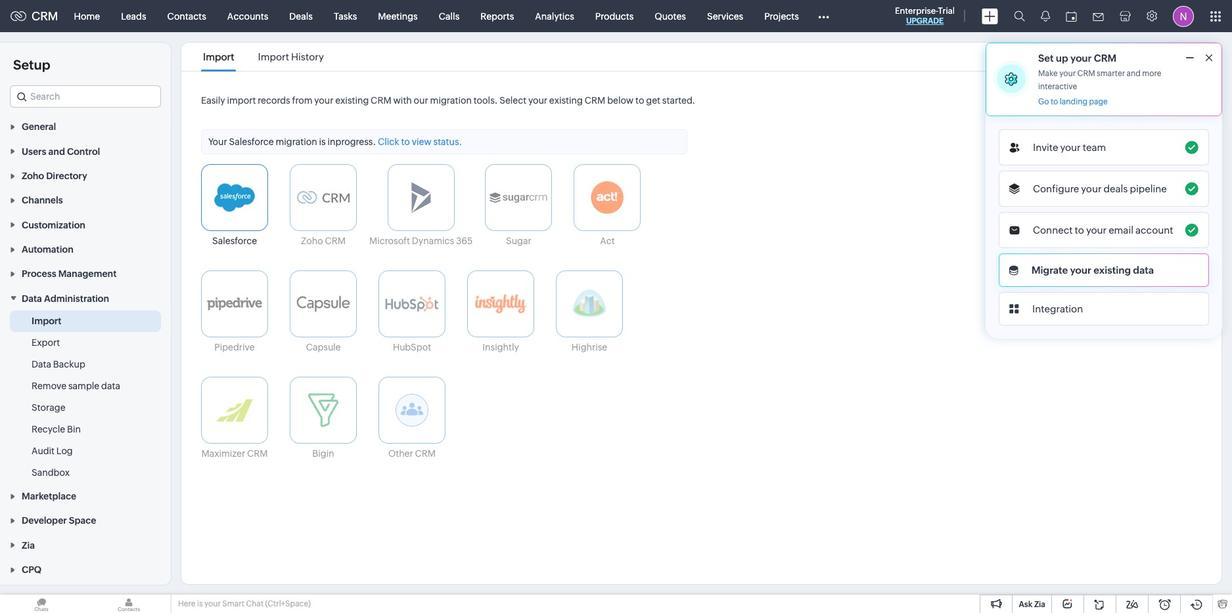 Task type: describe. For each thing, give the bounding box(es) containing it.
meetings link
[[368, 0, 428, 32]]

history
[[291, 51, 324, 62]]

calls
[[439, 11, 460, 21]]

page
[[1089, 97, 1108, 106]]

zoho directory button
[[0, 163, 171, 188]]

make
[[1038, 69, 1058, 78]]

data backup link
[[32, 358, 85, 371]]

crm left 'with'
[[371, 95, 391, 106]]

your right up
[[1071, 53, 1092, 64]]

data administration region
[[0, 311, 171, 484]]

with
[[393, 95, 412, 106]]

up
[[1056, 53, 1068, 64]]

channels button
[[0, 188, 171, 213]]

management
[[58, 269, 117, 280]]

remove sample data
[[32, 381, 120, 392]]

2 horizontal spatial existing
[[1094, 265, 1131, 276]]

smarter
[[1097, 69, 1125, 78]]

setup
[[13, 57, 50, 72]]

your right migrate
[[1070, 265, 1092, 276]]

crm link
[[11, 9, 58, 23]]

import inside data administration region
[[32, 316, 61, 326]]

landing
[[1060, 97, 1088, 106]]

enterprise-trial upgrade
[[895, 6, 955, 26]]

tools.
[[474, 95, 498, 106]]

your salesforce migration is inprogress. click to view status.
[[208, 137, 462, 147]]

sandbox link
[[32, 466, 70, 480]]

invite
[[1033, 142, 1058, 153]]

import link for export 'link'
[[32, 315, 61, 328]]

log
[[56, 446, 73, 457]]

profile element
[[1165, 0, 1202, 32]]

smart
[[222, 600, 244, 609]]

remove
[[32, 381, 66, 392]]

tasks link
[[323, 0, 368, 32]]

data for data backup
[[32, 359, 51, 370]]

export link
[[32, 336, 60, 349]]

create menu image
[[982, 8, 998, 24]]

get
[[646, 95, 660, 106]]

our
[[414, 95, 428, 106]]

view
[[412, 137, 432, 147]]

(ctrl+space)
[[265, 600, 311, 609]]

0 horizontal spatial migration
[[276, 137, 317, 147]]

recycle bin
[[32, 424, 81, 435]]

data for data administration
[[22, 294, 42, 304]]

cpq
[[22, 565, 41, 576]]

data inside region
[[101, 381, 120, 392]]

click
[[378, 137, 399, 147]]

mails image
[[1093, 13, 1104, 21]]

status.
[[433, 137, 462, 147]]

reports
[[481, 11, 514, 21]]

import history link
[[256, 51, 326, 62]]

ask zia
[[1019, 601, 1046, 610]]

customization button
[[0, 213, 171, 237]]

your right select
[[528, 95, 547, 106]]

deals link
[[279, 0, 323, 32]]

to left get
[[636, 95, 644, 106]]

2 horizontal spatial import
[[258, 51, 289, 62]]

set up your crm make your crm smarter and more interactive go to landing page
[[1038, 53, 1162, 106]]

list containing import
[[191, 43, 336, 71]]

general
[[22, 122, 56, 132]]

easily
[[201, 95, 225, 106]]

data administration button
[[0, 286, 171, 311]]

developer space button
[[0, 509, 171, 533]]

1 horizontal spatial is
[[319, 137, 326, 147]]

migrate
[[1032, 265, 1068, 276]]

configure
[[1033, 183, 1079, 195]]

leads link
[[110, 0, 157, 32]]

interactive
[[1038, 82, 1077, 91]]

audit
[[32, 446, 55, 457]]

developer space
[[22, 516, 96, 527]]

search element
[[1006, 0, 1033, 32]]

calendar image
[[1066, 11, 1077, 21]]

1 vertical spatial salesforce
[[212, 236, 257, 246]]

your left team
[[1060, 142, 1081, 153]]

automation button
[[0, 237, 171, 262]]

export
[[32, 338, 60, 348]]

and inside set up your crm make your crm smarter and more interactive go to landing page
[[1127, 69, 1141, 78]]

recycle bin link
[[32, 423, 81, 436]]

here
[[178, 600, 195, 609]]

data administration
[[22, 294, 109, 304]]

signals image
[[1041, 11, 1050, 22]]

home
[[74, 11, 100, 21]]

accounts
[[227, 11, 268, 21]]

pipeline
[[1130, 183, 1167, 195]]

crm left the smarter
[[1078, 69, 1095, 78]]

connect
[[1033, 225, 1073, 236]]

enterprise-
[[895, 6, 938, 16]]

administration
[[44, 294, 109, 304]]

contacts
[[167, 11, 206, 21]]

migrate your existing data
[[1032, 265, 1154, 276]]



Task type: locate. For each thing, give the bounding box(es) containing it.
1 vertical spatial import link
[[32, 315, 61, 328]]

data inside dropdown button
[[22, 294, 42, 304]]

cpq button
[[0, 558, 171, 582]]

connect to your email account
[[1033, 225, 1173, 236]]

1 vertical spatial data
[[32, 359, 51, 370]]

migration right our
[[430, 95, 472, 106]]

set
[[1038, 53, 1054, 64]]

contacts image
[[87, 595, 170, 614]]

sample
[[68, 381, 99, 392]]

data inside region
[[32, 359, 51, 370]]

chats image
[[0, 595, 83, 614]]

1 horizontal spatial migration
[[430, 95, 472, 106]]

is
[[319, 137, 326, 147], [197, 600, 203, 609]]

easily import records from your existing crm with our migration tools. select your existing crm below to get started.
[[201, 95, 695, 106]]

Other Modules field
[[810, 6, 838, 27]]

0 horizontal spatial and
[[48, 146, 65, 157]]

0 vertical spatial data
[[1133, 265, 1154, 276]]

is left inprogress.
[[319, 137, 326, 147]]

storage
[[32, 403, 65, 413]]

process
[[22, 269, 56, 280]]

to inside set up your crm make your crm smarter and more interactive go to landing page
[[1051, 97, 1058, 106]]

space
[[69, 516, 96, 527]]

inprogress.
[[328, 137, 376, 147]]

1 vertical spatial and
[[48, 146, 65, 157]]

general button
[[0, 114, 171, 139]]

tasks
[[334, 11, 357, 21]]

channels
[[22, 195, 63, 206]]

1 vertical spatial migration
[[276, 137, 317, 147]]

control
[[67, 146, 100, 157]]

1 vertical spatial zia
[[1034, 601, 1046, 610]]

and left the more
[[1127, 69, 1141, 78]]

and inside dropdown button
[[48, 146, 65, 157]]

1 horizontal spatial zia
[[1034, 601, 1046, 610]]

data right sample
[[101, 381, 120, 392]]

analytics link
[[525, 0, 585, 32]]

1 horizontal spatial existing
[[549, 95, 583, 106]]

existing
[[335, 95, 369, 106], [549, 95, 583, 106], [1094, 265, 1131, 276]]

data
[[22, 294, 42, 304], [32, 359, 51, 370]]

0 horizontal spatial zia
[[22, 541, 35, 551]]

to right connect
[[1075, 225, 1084, 236]]

0 horizontal spatial existing
[[335, 95, 369, 106]]

1 vertical spatial is
[[197, 600, 203, 609]]

configure your deals pipeline
[[1033, 183, 1167, 195]]

sandbox
[[32, 468, 70, 478]]

data backup
[[32, 359, 85, 370]]

crm left home link
[[32, 9, 58, 23]]

zia right ask
[[1034, 601, 1046, 610]]

and right "users"
[[48, 146, 65, 157]]

1 horizontal spatial data
[[1133, 265, 1154, 276]]

here is your smart chat (ctrl+space)
[[178, 600, 311, 609]]

0 vertical spatial import link
[[201, 51, 236, 62]]

0 horizontal spatial import link
[[32, 315, 61, 328]]

marketplace button
[[0, 484, 171, 509]]

select
[[500, 95, 526, 106]]

to left view
[[401, 137, 410, 147]]

your left the email
[[1086, 225, 1107, 236]]

import
[[203, 51, 234, 62], [258, 51, 289, 62], [32, 316, 61, 326]]

search image
[[1014, 11, 1025, 22]]

services
[[707, 11, 743, 21]]

your left deals
[[1081, 183, 1102, 195]]

0 vertical spatial is
[[319, 137, 326, 147]]

0 vertical spatial data
[[22, 294, 42, 304]]

zia up cpq
[[22, 541, 35, 551]]

backup
[[53, 359, 85, 370]]

import link
[[201, 51, 236, 62], [32, 315, 61, 328]]

Search text field
[[11, 86, 160, 107]]

crm left the below
[[585, 95, 605, 106]]

reports link
[[470, 0, 525, 32]]

0 vertical spatial salesforce
[[229, 137, 274, 147]]

storage link
[[32, 401, 65, 415]]

remove sample data link
[[32, 380, 120, 393]]

signals element
[[1033, 0, 1058, 32]]

import link up easily
[[201, 51, 236, 62]]

chat
[[246, 600, 264, 609]]

integration
[[1032, 304, 1083, 315]]

deals
[[1104, 183, 1128, 195]]

quotes link
[[644, 0, 697, 32]]

zia button
[[0, 533, 171, 558]]

0 vertical spatial migration
[[430, 95, 472, 106]]

1 horizontal spatial import
[[203, 51, 234, 62]]

import link for import history link
[[201, 51, 236, 62]]

from
[[292, 95, 312, 106]]

create menu element
[[974, 0, 1006, 32]]

help image
[[1202, 86, 1228, 122]]

salesforce
[[229, 137, 274, 147], [212, 236, 257, 246]]

import up export 'link'
[[32, 316, 61, 326]]

existing up inprogress.
[[335, 95, 369, 106]]

process management button
[[0, 262, 171, 286]]

to right 'go'
[[1051, 97, 1058, 106]]

list
[[191, 43, 336, 71]]

profile image
[[1173, 6, 1194, 27]]

team
[[1083, 142, 1106, 153]]

email
[[1109, 225, 1134, 236]]

0 horizontal spatial data
[[101, 381, 120, 392]]

data down export 'link'
[[32, 359, 51, 370]]

your left smart
[[204, 600, 221, 609]]

1 horizontal spatial import link
[[201, 51, 236, 62]]

your
[[1071, 53, 1092, 64], [1060, 69, 1076, 78], [314, 95, 333, 106], [528, 95, 547, 106], [1060, 142, 1081, 153], [1081, 183, 1102, 195], [1086, 225, 1107, 236], [1070, 265, 1092, 276], [204, 600, 221, 609]]

import history
[[258, 51, 324, 62]]

services link
[[697, 0, 754, 32]]

import link up export 'link'
[[32, 315, 61, 328]]

0 vertical spatial zia
[[22, 541, 35, 551]]

leads
[[121, 11, 146, 21]]

process management
[[22, 269, 117, 280]]

0 horizontal spatial is
[[197, 600, 203, 609]]

records
[[258, 95, 290, 106]]

developer
[[22, 516, 67, 527]]

your
[[208, 137, 227, 147]]

zoho
[[22, 171, 44, 181]]

calls link
[[428, 0, 470, 32]]

existing down the email
[[1094, 265, 1131, 276]]

data down process
[[22, 294, 42, 304]]

go
[[1038, 97, 1049, 106]]

data down account
[[1133, 265, 1154, 276]]

customization
[[22, 220, 85, 230]]

0 horizontal spatial import
[[32, 316, 61, 326]]

1 horizontal spatial and
[[1127, 69, 1141, 78]]

your down up
[[1060, 69, 1076, 78]]

0 vertical spatial and
[[1127, 69, 1141, 78]]

meetings
[[378, 11, 418, 21]]

is right here
[[197, 600, 203, 609]]

zoho directory
[[22, 171, 87, 181]]

crm
[[32, 9, 58, 23], [1094, 53, 1117, 64], [1078, 69, 1095, 78], [371, 95, 391, 106], [585, 95, 605, 106]]

quotes
[[655, 11, 686, 21]]

projects
[[764, 11, 799, 21]]

existing right select
[[549, 95, 583, 106]]

home link
[[63, 0, 110, 32]]

marketplace
[[22, 492, 76, 502]]

crm up the smarter
[[1094, 53, 1117, 64]]

started.
[[662, 95, 695, 106]]

your right from
[[314, 95, 333, 106]]

import up easily
[[203, 51, 234, 62]]

automation
[[22, 245, 73, 255]]

zia inside dropdown button
[[22, 541, 35, 551]]

data
[[1133, 265, 1154, 276], [101, 381, 120, 392]]

go to landing page link
[[1038, 97, 1108, 107]]

None field
[[10, 85, 161, 108]]

migration down from
[[276, 137, 317, 147]]

mails element
[[1085, 1, 1112, 31]]

accounts link
[[217, 0, 279, 32]]

users
[[22, 146, 46, 157]]

1 vertical spatial data
[[101, 381, 120, 392]]

analytics
[[535, 11, 574, 21]]

more
[[1142, 69, 1162, 78]]

users and control button
[[0, 139, 171, 163]]

and
[[1127, 69, 1141, 78], [48, 146, 65, 157]]

import left history
[[258, 51, 289, 62]]

import
[[227, 95, 256, 106]]



Task type: vqa. For each thing, say whether or not it's contained in the screenshot.
logo
no



